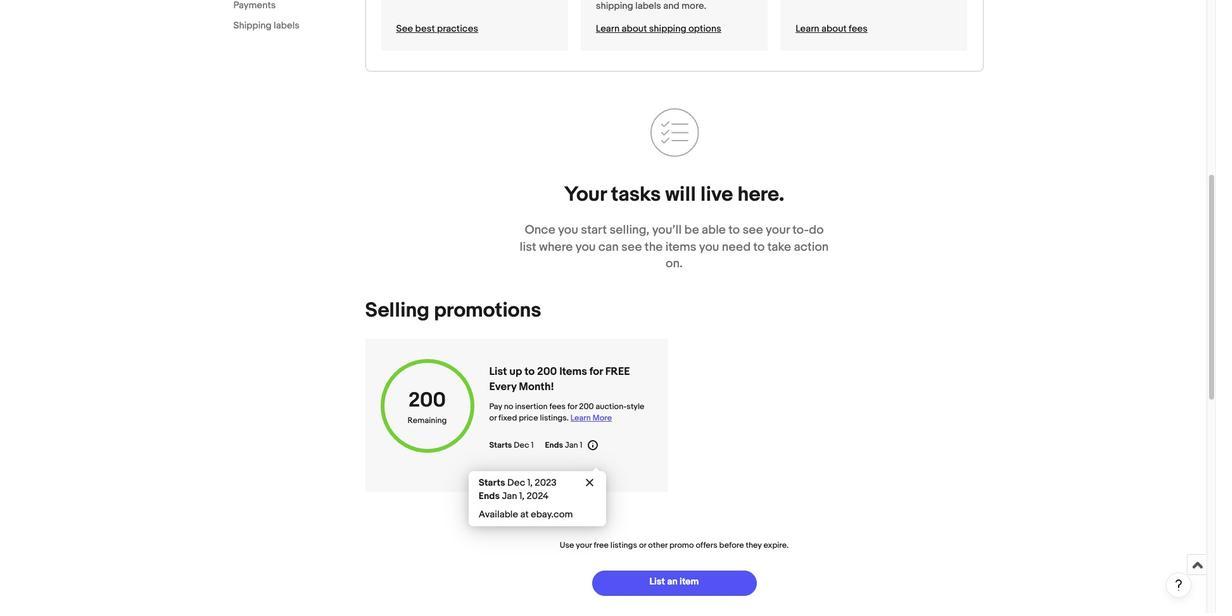 Task type: locate. For each thing, give the bounding box(es) containing it.
200
[[537, 365, 557, 378], [409, 388, 446, 413], [579, 401, 594, 412]]

1 horizontal spatial your
[[766, 223, 790, 238]]

1 vertical spatial list
[[650, 576, 665, 588]]

1 about from the left
[[622, 23, 647, 35]]

dec
[[514, 440, 529, 450], [507, 477, 525, 489]]

0 horizontal spatial list
[[489, 365, 507, 378]]

your up take
[[766, 223, 790, 238]]

2 horizontal spatial learn
[[796, 23, 819, 35]]

at
[[520, 508, 529, 521]]

available
[[479, 508, 518, 521]]

1 horizontal spatial about
[[821, 23, 847, 35]]

1 horizontal spatial 1
[[580, 440, 582, 450]]

jan up available
[[502, 490, 517, 502]]

2 horizontal spatial to
[[753, 240, 765, 255]]

live
[[700, 182, 733, 207]]

1 1 from the left
[[531, 440, 534, 450]]

an
[[667, 576, 678, 588]]

jan inside starts dec 1, 2023 ends jan 1, 2024 available at ebay.com
[[502, 490, 517, 502]]

1 vertical spatial jan
[[502, 490, 517, 502]]

1 horizontal spatial see
[[743, 223, 763, 238]]

you up 'where'
[[558, 223, 578, 238]]

0 horizontal spatial about
[[622, 23, 647, 35]]

2 vertical spatial to
[[525, 365, 535, 378]]

0 vertical spatial your
[[766, 223, 790, 238]]

1 horizontal spatial or
[[639, 540, 646, 550]]

1 vertical spatial fees
[[549, 401, 566, 412]]

list inside the list up to 200 items for free every month!
[[489, 365, 507, 378]]

list
[[520, 240, 536, 255]]

price
[[519, 413, 538, 423]]

0 vertical spatial dec
[[514, 440, 529, 450]]

0 vertical spatial jan
[[565, 440, 578, 450]]

1 for starts dec 1
[[531, 440, 534, 450]]

for left free
[[590, 365, 603, 378]]

0 horizontal spatial learn
[[571, 413, 591, 423]]

see up need
[[743, 223, 763, 238]]

learn more link
[[571, 413, 612, 423]]

0 vertical spatial or
[[489, 413, 497, 423]]

1 vertical spatial starts
[[479, 477, 505, 489]]

1 horizontal spatial list
[[650, 576, 665, 588]]

pay no insertion fees for 200 auction-style or fixed price listings.
[[489, 401, 644, 423]]

use your free listings or other promo offers before they expire.
[[560, 540, 789, 550]]

insertion
[[515, 401, 548, 412]]

2024
[[527, 490, 549, 502]]

0 horizontal spatial 200
[[409, 388, 446, 413]]

start
[[581, 223, 607, 238]]

shipping
[[233, 20, 272, 32]]

starts dec 1
[[489, 440, 534, 450]]

starts
[[489, 440, 512, 450], [479, 477, 505, 489]]

your
[[766, 223, 790, 238], [576, 540, 592, 550]]

expire.
[[764, 540, 789, 550]]

1 horizontal spatial for
[[590, 365, 603, 378]]

or inside pay no insertion fees for 200 auction-style or fixed price listings.
[[489, 413, 497, 423]]

0 horizontal spatial fees
[[549, 401, 566, 412]]

list left an
[[650, 576, 665, 588]]

starts for starts dec 1, 2023 ends jan 1, 2024 available at ebay.com
[[479, 477, 505, 489]]

1 vertical spatial ends
[[479, 490, 500, 502]]

to up need
[[729, 223, 740, 238]]

see
[[743, 223, 763, 238], [621, 240, 642, 255]]

1 vertical spatial to
[[753, 240, 765, 255]]

1 down price
[[531, 440, 534, 450]]

fees
[[849, 23, 868, 35], [549, 401, 566, 412]]

0 horizontal spatial 1
[[531, 440, 534, 450]]

list
[[489, 365, 507, 378], [650, 576, 665, 588]]

0 horizontal spatial or
[[489, 413, 497, 423]]

0 horizontal spatial jan
[[502, 490, 517, 502]]

fixed
[[498, 413, 517, 423]]

selling
[[365, 298, 430, 323]]

your right use
[[576, 540, 592, 550]]

200 inside the list up to 200 items for free every month!
[[537, 365, 557, 378]]

0 vertical spatial list
[[489, 365, 507, 378]]

you
[[558, 223, 578, 238], [576, 240, 596, 255], [699, 240, 719, 255]]

dec inside starts dec 1, 2023 ends jan 1, 2024 available at ebay.com
[[507, 477, 525, 489]]

1 horizontal spatial learn
[[596, 23, 620, 35]]

see best practices
[[396, 23, 478, 35]]

2 1 from the left
[[580, 440, 582, 450]]

200 remaining
[[408, 388, 447, 425]]

200 up month!
[[537, 365, 557, 378]]

other
[[648, 540, 668, 550]]

jan
[[565, 440, 578, 450], [502, 490, 517, 502]]

1 horizontal spatial jan
[[565, 440, 578, 450]]

list up every
[[489, 365, 507, 378]]

see down selling, in the right of the page
[[621, 240, 642, 255]]

offers
[[696, 540, 717, 550]]

2 about from the left
[[821, 23, 847, 35]]

1 horizontal spatial ends
[[545, 440, 563, 450]]

listings.
[[540, 413, 569, 423]]

learn about shipping options link
[[596, 23, 721, 35]]

1 horizontal spatial to
[[729, 223, 740, 238]]

style
[[627, 401, 644, 412]]

200 up learn more on the bottom of the page
[[579, 401, 594, 412]]

1 vertical spatial for
[[567, 401, 577, 412]]

options
[[689, 23, 721, 35]]

ends
[[545, 440, 563, 450], [479, 490, 500, 502]]

2 horizontal spatial 200
[[579, 401, 594, 412]]

once you start selling, you'll be able to see your to-do list where you can see the items you need to take action on.
[[520, 223, 829, 271]]

1 vertical spatial your
[[576, 540, 592, 550]]

starts up available
[[479, 477, 505, 489]]

your inside once you start selling, you'll be able to see your to-do list where you can see the items you need to take action on.
[[766, 223, 790, 238]]

more
[[593, 413, 612, 423]]

on.
[[666, 257, 683, 271]]

200 up remaining on the bottom of the page
[[409, 388, 446, 413]]

items
[[666, 240, 696, 255]]

jan down listings.
[[565, 440, 578, 450]]

for
[[590, 365, 603, 378], [567, 401, 577, 412]]

dec for 1,
[[507, 477, 525, 489]]

starts inside starts dec 1, 2023 ends jan 1, 2024 available at ebay.com
[[479, 477, 505, 489]]

dec down price
[[514, 440, 529, 450]]

1 horizontal spatial fees
[[849, 23, 868, 35]]

every
[[489, 381, 517, 393]]

2023
[[535, 477, 557, 489]]

0 vertical spatial for
[[590, 365, 603, 378]]

learn
[[596, 23, 620, 35], [796, 23, 819, 35], [571, 413, 591, 423]]

0 horizontal spatial 1,
[[519, 490, 524, 502]]

to right up
[[525, 365, 535, 378]]

learn about fees
[[796, 23, 868, 35]]

200 inside pay no insertion fees for 200 auction-style or fixed price listings.
[[579, 401, 594, 412]]

list for list up to 200 items for free every month!
[[489, 365, 507, 378]]

or left other
[[639, 540, 646, 550]]

item
[[680, 576, 699, 588]]

starts for starts dec 1
[[489, 440, 512, 450]]

you down start
[[576, 240, 596, 255]]

0 horizontal spatial ends
[[479, 490, 500, 502]]

here.
[[738, 182, 784, 207]]

1 horizontal spatial 1,
[[527, 477, 533, 489]]

about
[[622, 23, 647, 35], [821, 23, 847, 35]]

to left take
[[753, 240, 765, 255]]

to
[[729, 223, 740, 238], [753, 240, 765, 255], [525, 365, 535, 378]]

promotions
[[434, 298, 541, 323]]

month!
[[519, 381, 554, 393]]

remaining
[[408, 415, 447, 425]]

0 vertical spatial starts
[[489, 440, 512, 450]]

0 horizontal spatial for
[[567, 401, 577, 412]]

learn about fees link
[[796, 23, 868, 35]]

1
[[531, 440, 534, 450], [580, 440, 582, 450]]

or down pay
[[489, 413, 497, 423]]

dec for 1
[[514, 440, 529, 450]]

can
[[598, 240, 619, 255]]

1 vertical spatial dec
[[507, 477, 525, 489]]

ends inside starts dec 1, 2023 ends jan 1, 2024 available at ebay.com
[[479, 490, 500, 502]]

for up listings.
[[567, 401, 577, 412]]

200 inside 200 remaining
[[409, 388, 446, 413]]

dec left 2023
[[507, 477, 525, 489]]

need
[[722, 240, 751, 255]]

1 down learn more "link"
[[580, 440, 582, 450]]

starts down fixed at the left bottom
[[489, 440, 512, 450]]

1,
[[527, 477, 533, 489], [519, 490, 524, 502]]

0 horizontal spatial to
[[525, 365, 535, 378]]

you'll
[[652, 223, 682, 238]]

list an item link
[[592, 571, 757, 596]]

the
[[645, 240, 663, 255]]

shipping labels
[[233, 20, 300, 32]]

1 horizontal spatial 200
[[537, 365, 557, 378]]

ends down listings.
[[545, 440, 563, 450]]

or
[[489, 413, 497, 423], [639, 540, 646, 550]]

1, up 2024
[[527, 477, 533, 489]]

0 horizontal spatial see
[[621, 240, 642, 255]]

1, left 2024
[[519, 490, 524, 502]]

ends up available
[[479, 490, 500, 502]]



Task type: vqa. For each thing, say whether or not it's contained in the screenshot.
Starts Dec 1, 2023 Ends Jan 1, 2024 Available at ebay.com's Starts
yes



Task type: describe. For each thing, give the bounding box(es) containing it.
shipping labels link
[[223, 19, 350, 32]]

help, opens dialogs image
[[1172, 579, 1185, 591]]

listings
[[610, 540, 637, 550]]

ends jan 1
[[545, 440, 582, 450]]

list up to 200 items for free every month!
[[489, 365, 630, 393]]

1 for ends jan 1
[[580, 440, 582, 450]]

list for list an item
[[650, 576, 665, 588]]

shipping
[[649, 23, 686, 35]]

you down able
[[699, 240, 719, 255]]

action
[[794, 240, 829, 255]]

for inside the list up to 200 items for free every month!
[[590, 365, 603, 378]]

take
[[767, 240, 791, 255]]

be
[[684, 223, 699, 238]]

list an item
[[650, 576, 699, 588]]

see best practices link
[[396, 23, 478, 35]]

1 vertical spatial 1,
[[519, 490, 524, 502]]

use
[[560, 540, 574, 550]]

auction-
[[596, 401, 627, 412]]

up
[[509, 365, 522, 378]]

see
[[396, 23, 413, 35]]

ebay.com
[[531, 508, 573, 521]]

your tasks will live here.
[[564, 182, 784, 207]]

0 vertical spatial 1,
[[527, 477, 533, 489]]

starts dec 1, 2023 ends jan 1, 2024 available at ebay.com
[[479, 477, 573, 521]]

learn for learn about shipping options
[[596, 23, 620, 35]]

fees inside pay no insertion fees for 200 auction-style or fixed price listings.
[[549, 401, 566, 412]]

items
[[559, 365, 587, 378]]

to-
[[793, 223, 809, 238]]

able
[[702, 223, 726, 238]]

free
[[594, 540, 609, 550]]

they
[[746, 540, 762, 550]]

0 vertical spatial to
[[729, 223, 740, 238]]

best
[[415, 23, 435, 35]]

about for shipping
[[622, 23, 647, 35]]

learn for learn more
[[571, 413, 591, 423]]

your
[[564, 182, 607, 207]]

1 vertical spatial or
[[639, 540, 646, 550]]

about for fees
[[821, 23, 847, 35]]

0 vertical spatial see
[[743, 223, 763, 238]]

0 vertical spatial ends
[[545, 440, 563, 450]]

tasks
[[611, 182, 661, 207]]

will
[[665, 182, 696, 207]]

where
[[539, 240, 573, 255]]

labels
[[274, 20, 300, 32]]

selling promotions
[[365, 298, 541, 323]]

to inside the list up to 200 items for free every month!
[[525, 365, 535, 378]]

0 vertical spatial fees
[[849, 23, 868, 35]]

for inside pay no insertion fees for 200 auction-style or fixed price listings.
[[567, 401, 577, 412]]

once
[[525, 223, 555, 238]]

free
[[605, 365, 630, 378]]

promo
[[669, 540, 694, 550]]

practices
[[437, 23, 478, 35]]

do
[[809, 223, 824, 238]]

no
[[504, 401, 513, 412]]

learn about shipping options
[[596, 23, 721, 35]]

selling,
[[610, 223, 649, 238]]

0 horizontal spatial your
[[576, 540, 592, 550]]

before
[[719, 540, 744, 550]]

1 vertical spatial see
[[621, 240, 642, 255]]

pay
[[489, 401, 502, 412]]

learn more
[[571, 413, 612, 423]]



